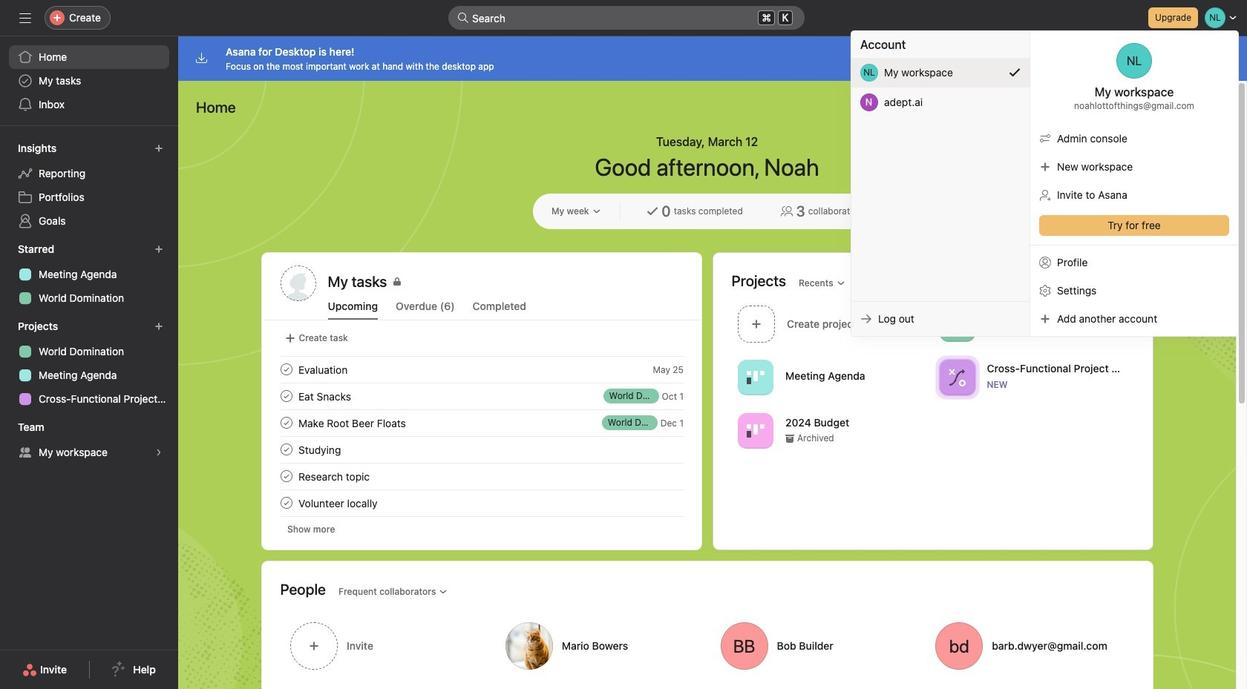 Task type: describe. For each thing, give the bounding box(es) containing it.
new insights image
[[154, 144, 163, 153]]

3 mark complete checkbox from the top
[[277, 441, 295, 459]]

1 mark complete checkbox from the top
[[277, 361, 295, 379]]

2 mark complete checkbox from the top
[[277, 468, 295, 486]]

starred element
[[0, 236, 178, 313]]

Search tasks, projects, and more text field
[[448, 6, 805, 30]]

hide sidebar image
[[19, 12, 31, 24]]

projects element
[[0, 313, 178, 414]]

3 mark complete checkbox from the top
[[277, 494, 295, 512]]

global element
[[0, 36, 178, 125]]

2 board image from the top
[[746, 422, 764, 440]]

rocket image
[[948, 315, 966, 333]]

1 mark complete image from the top
[[277, 388, 295, 405]]

1 board image from the top
[[746, 369, 764, 386]]

mark complete image for 1st mark complete checkbox from the bottom of the page
[[277, 441, 295, 459]]

mark complete image for 1st mark complete option
[[277, 414, 295, 432]]



Task type: locate. For each thing, give the bounding box(es) containing it.
2 vertical spatial mark complete checkbox
[[277, 441, 295, 459]]

2 mark complete image from the top
[[277, 468, 295, 486]]

0 vertical spatial mark complete checkbox
[[277, 414, 295, 432]]

insights element
[[0, 135, 178, 236]]

radio item
[[852, 58, 1030, 88]]

2 mark complete checkbox from the top
[[277, 388, 295, 405]]

None field
[[448, 6, 805, 30]]

Mark complete checkbox
[[277, 414, 295, 432], [277, 468, 295, 486], [277, 494, 295, 512]]

board image
[[746, 369, 764, 386], [746, 422, 764, 440]]

0 vertical spatial mark complete checkbox
[[277, 361, 295, 379]]

0 vertical spatial mark complete image
[[277, 388, 295, 405]]

mark complete image for 1st mark complete option from the bottom
[[277, 494, 295, 512]]

Mark complete checkbox
[[277, 361, 295, 379], [277, 388, 295, 405], [277, 441, 295, 459]]

teams element
[[0, 414, 178, 468]]

see details, my workspace image
[[154, 448, 163, 457]]

1 vertical spatial board image
[[746, 422, 764, 440]]

new project or portfolio image
[[154, 322, 163, 331]]

1 mark complete image from the top
[[277, 361, 295, 379]]

add items to starred image
[[154, 245, 163, 254]]

mark complete image for 3rd mark complete checkbox from the bottom
[[277, 361, 295, 379]]

line_and_symbols image
[[948, 369, 966, 386]]

menu
[[852, 31, 1238, 336]]

1 mark complete checkbox from the top
[[277, 414, 295, 432]]

prominent image
[[457, 12, 469, 24]]

2 mark complete image from the top
[[277, 414, 295, 432]]

mark complete image
[[277, 361, 295, 379], [277, 414, 295, 432], [277, 441, 295, 459], [277, 494, 295, 512]]

4 mark complete image from the top
[[277, 494, 295, 512]]

mark complete image
[[277, 388, 295, 405], [277, 468, 295, 486]]

1 vertical spatial mark complete checkbox
[[277, 468, 295, 486]]

1 vertical spatial mark complete checkbox
[[277, 388, 295, 405]]

3 mark complete image from the top
[[277, 441, 295, 459]]

0 vertical spatial board image
[[746, 369, 764, 386]]

add profile photo image
[[280, 266, 316, 301]]

1 vertical spatial mark complete image
[[277, 468, 295, 486]]

2 vertical spatial mark complete checkbox
[[277, 494, 295, 512]]



Task type: vqa. For each thing, say whether or not it's contained in the screenshot.
list item
no



